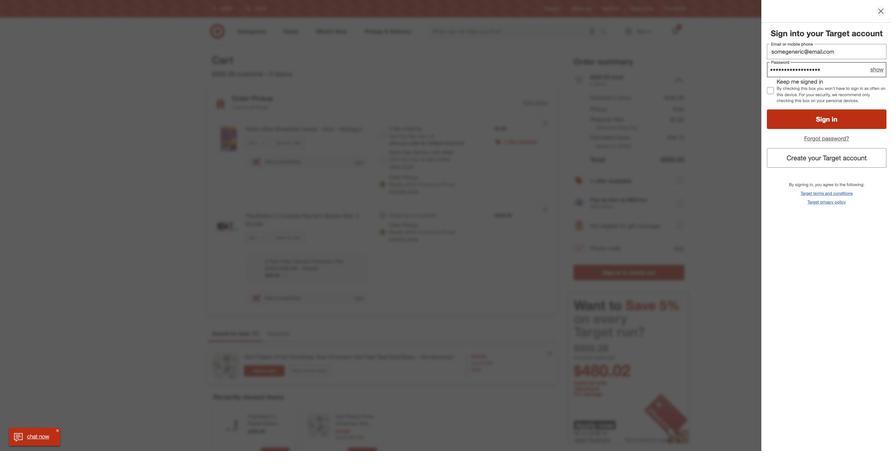 Task type: describe. For each thing, give the bounding box(es) containing it.
weekly
[[572, 6, 585, 11]]

items inside button
[[317, 368, 327, 373]]

promo code
[[591, 245, 621, 252]]

shipping not available
[[389, 212, 437, 218]]

2 horizontal spatial available
[[609, 178, 633, 184]]

personal
[[827, 98, 843, 103]]

2 vertical spatial add button
[[355, 295, 364, 301]]

save for breakfast
[[277, 140, 286, 145]]

pickup up regional
[[591, 106, 608, 113]]

gift
[[629, 223, 637, 229]]

find
[[665, 6, 673, 11]]

for
[[800, 92, 806, 97]]

$5.29
[[495, 126, 507, 132]]

restrictions
[[638, 437, 659, 443]]

$505.28 for $505.28 subtotal
[[212, 70, 236, 78]]

only
[[863, 92, 871, 97]]

later for console
[[293, 235, 302, 240]]

2 link
[[668, 24, 684, 39]]

$480.02
[[574, 361, 631, 381]]

$555.03 for $555.03
[[661, 156, 685, 164]]

not
[[591, 223, 600, 229]]

man
[[343, 212, 354, 219]]

pickup down shipping not available
[[403, 222, 418, 228]]

security,
[[816, 92, 831, 97]]

for right saved
[[230, 330, 238, 337]]

0 vertical spatial this
[[802, 86, 808, 91]]

$505.28 current subtotal $480.02
[[574, 342, 631, 381]]

bag
[[620, 125, 628, 131]]

sign in to check out
[[603, 269, 656, 276]]

create your target account
[[787, 154, 868, 162]]

taxes
[[617, 134, 631, 141]]

0 vertical spatial available
[[519, 138, 538, 144]]

on every target run?
[[574, 311, 646, 340]]

subtotal for subtotal (2 items)
[[591, 94, 612, 101]]

with
[[591, 204, 601, 210]]

1 vertical spatial a
[[276, 295, 278, 301]]

40ct plastic finial christmas tree ornament set pale teal/gold/slate - wondershop™
[[244, 354, 455, 361]]

94564
[[619, 143, 632, 149]]

2 down the stores
[[679, 25, 681, 29]]

1 ready from the top
[[389, 181, 403, 187]]

on inside the on every target run?
[[574, 311, 590, 327]]

($450-
[[265, 265, 279, 271]]

with inside same day delivery with shipt get it as soon as 6pm today learn more
[[432, 149, 441, 155]]

What can we help you find? suggestions appear below search field
[[429, 24, 602, 39]]

1 vertical spatial box
[[803, 98, 810, 103]]

summary
[[598, 56, 634, 66]]

it inside 2-day shipping get it by sat, nov 18 when you order by 12:00pm tomorrow
[[399, 133, 401, 139]]

nov
[[419, 133, 428, 139]]

show
[[871, 66, 884, 73]]

every
[[594, 311, 628, 327]]

learn
[[389, 163, 402, 169]]

offer inside cart item ready to fulfill 'group'
[[508, 138, 517, 144]]

Service plan checkbox
[[253, 266, 260, 273]]

0 horizontal spatial subtotal
[[237, 70, 263, 78]]

items inside $555.03 total 2 items
[[595, 81, 607, 87]]

sign in
[[817, 115, 838, 123]]

5% savings
[[574, 391, 603, 398]]

forgot
[[805, 135, 821, 142]]

affirm image
[[575, 199, 584, 206]]

debit
[[574, 437, 587, 444]]

save for later button for breakfast
[[274, 137, 305, 149]]

to right want at the right of the page
[[610, 298, 623, 314]]

tree for -
[[359, 421, 368, 427]]

forgot password? link
[[805, 135, 850, 142]]

order
[[410, 141, 420, 146]]

have
[[837, 86, 846, 91]]

cart
[[268, 368, 276, 374]]

ad
[[586, 6, 592, 11]]

as up affirm
[[602, 197, 608, 203]]

add inside 40ct plastic finial christmas tree ornament set pale teal/gold/slate - wondershop™ list item
[[253, 368, 261, 374]]

to left the the
[[835, 182, 839, 187]]

none password field inside the sign into your target account dialog
[[768, 62, 887, 77]]

in right signed
[[820, 78, 824, 85]]

$15.00 for $10.50 reg $15.00 sale
[[481, 361, 493, 366]]

get inside same day delivery with shipt get it as soon as 6pm today learn more
[[389, 156, 397, 162]]

shipping
[[389, 212, 409, 218]]

agree
[[824, 182, 834, 187]]

- left "24oz"
[[319, 126, 321, 133]]

0 vertical spatial add button
[[355, 159, 364, 165]]

0 horizontal spatial 1 offer available button
[[503, 138, 538, 145]]

1 store from the top
[[408, 188, 419, 194]]

digital
[[248, 421, 262, 427]]

2 change from the top
[[389, 236, 406, 242]]

pinole for 1st the change store button from the bottom of the page
[[442, 229, 455, 235]]

2-
[[389, 126, 394, 132]]

40ct for 40ct plastic finial christmas tree ornament set - wondershop™
[[336, 414, 345, 420]]

$10.50 for $10.50 reg $15.00 sale
[[336, 429, 350, 435]]

affirm image
[[574, 198, 585, 209]]

estimated for estimated bag fee
[[596, 125, 618, 131]]

apply.
[[660, 437, 671, 443]]

promo
[[591, 245, 607, 252]]

0 horizontal spatial by
[[403, 133, 408, 139]]

for down playstation 5 console marvel's spider-man 2 bundle
[[287, 235, 292, 240]]

signed
[[801, 78, 818, 85]]

code
[[609, 245, 621, 252]]

year
[[269, 258, 279, 264]]

on right often on the top right
[[881, 86, 886, 91]]

1 vertical spatial this
[[777, 92, 784, 97]]

as inside keep me signed in by checking this box you won't have to sign in as often on this device. for your security, we recommend only checking this box on your personal devices.
[[865, 86, 869, 91]]

soon
[[409, 156, 420, 162]]

registry link
[[545, 6, 561, 12]]

2 year video games protection plan ($450-$499.99) - allstate
[[265, 258, 344, 271]]

chat now dialog
[[9, 428, 60, 446]]

later for breakfast
[[293, 140, 302, 145]]

recently viewed items
[[213, 393, 284, 401]]

0 vertical spatial redcard
[[603, 6, 619, 11]]

signing
[[796, 182, 809, 187]]

circle
[[643, 6, 654, 11]]

bran
[[263, 126, 274, 133]]

2 ready from the top
[[389, 229, 403, 235]]

none radio inside cart item ready to fulfill 'group'
[[380, 212, 387, 219]]

stores
[[674, 6, 686, 11]]

it inside same day delivery with shipt get it as soon as 6pm today learn more
[[399, 156, 401, 162]]

redcard inside apply now for a credit or debit redcard
[[589, 437, 611, 444]]

2 vertical spatial later
[[239, 330, 251, 337]]

viewed
[[243, 393, 265, 401]]

in right the sign
[[861, 86, 864, 91]]

)
[[257, 330, 259, 337]]

2 vertical spatial 1
[[254, 330, 257, 337]]

$10.50 for $10.50 reg $15.00 sale
[[472, 354, 486, 360]]

items inside order pickup 2 items at pinole
[[236, 104, 248, 110]]

shipt
[[442, 149, 454, 155]]

2 vertical spatial at
[[437, 229, 441, 235]]

2 right $505.28 subtotal
[[270, 70, 273, 78]]

for down breakfast
[[287, 140, 292, 145]]

reg
[[336, 435, 342, 440]]

2 vertical spatial you
[[816, 182, 822, 187]]

order up $555.03 total 2 items
[[574, 56, 596, 66]]

1 vertical spatial checking
[[777, 98, 794, 103]]

tomorrow
[[445, 141, 465, 146]]

your down security, on the top of the page
[[817, 98, 826, 103]]

40ct plastic finial christmas tree ornament set pale teal/gold/slate - wondershop&#8482; image
[[212, 352, 240, 380]]

playstation for playstation 5 console marvel's spider-man 2 bundle
[[246, 212, 274, 219]]

low
[[610, 197, 619, 203]]

pinole inside order pickup 2 items at pinole
[[255, 104, 268, 110]]

1 change from the top
[[389, 188, 406, 194]]

cart item ready to fulfill group containing playstation 5 console marvel's spider-man 2 bundle
[[208, 204, 557, 314]]

as right low
[[621, 197, 627, 203]]

plastic for 40ct plastic finial christmas tree ornament set pale teal/gold/slate - wondershop™
[[257, 354, 273, 361]]

$15.00 for $10.50 reg $15.00 sale
[[343, 435, 355, 440]]

in inside sign in button
[[833, 115, 838, 123]]

delivery
[[413, 149, 431, 155]]

to left check
[[623, 269, 628, 276]]

christmas for 40ct plastic finial christmas tree ornament set pale teal/gold/slate - wondershop™
[[289, 354, 315, 361]]

$555.03 for $555.03 total 2 items
[[591, 74, 611, 80]]

apply now button
[[574, 421, 616, 430]]

2 down same day delivery with shipt get it as soon as 6pm today learn more on the top of the page
[[419, 181, 422, 187]]

24oz
[[323, 126, 335, 133]]

not eligible for gift message
[[591, 223, 661, 229]]

pickup down more on the left of page
[[403, 174, 418, 180]]

on down estimated taxes
[[612, 143, 617, 149]]

want
[[574, 298, 606, 314]]

1 horizontal spatial 5%
[[660, 298, 680, 314]]

save for later for breakfast
[[277, 140, 302, 145]]

privacy
[[821, 199, 834, 205]]

2 inside 2 year video games protection plan ($450-$499.99) - allstate
[[265, 258, 268, 264]]

at inside order pickup 2 items at pinole
[[249, 104, 253, 110]]

now for apply
[[599, 421, 614, 430]]

1 horizontal spatial by
[[790, 182, 795, 187]]

playstation 5 console marvel&#39;s spider-man 2 bundle image
[[214, 212, 242, 240]]

plastic for 40ct plastic finial christmas tree ornament set - wondershop™
[[346, 414, 361, 420]]

2 inside playstation 5 console marvel's spider-man 2 bundle
[[356, 212, 359, 219]]

as down day
[[403, 156, 408, 162]]

finial for 40ct plastic finial christmas tree ornament set pale teal/gold/slate - wondershop™
[[275, 354, 288, 361]]

2 vertical spatial save
[[626, 298, 657, 314]]

✕ button
[[55, 428, 60, 434]]

shop similar items
[[292, 368, 327, 373]]

2 change store button from the top
[[389, 236, 419, 243]]

target inside button
[[824, 154, 842, 162]]

2 store from the top
[[408, 236, 419, 242]]

pay as low as $52/mo. with affirm
[[591, 197, 649, 210]]

0 vertical spatial account
[[852, 28, 883, 38]]

$499.99
[[495, 212, 512, 218]]

total
[[612, 74, 624, 80]]

sale for $10.50 reg $15.00 sale
[[356, 435, 365, 440]]

total
[[591, 156, 606, 164]]

$69.00
[[265, 272, 280, 278]]

0 vertical spatial a
[[276, 159, 278, 165]]

target privacy policy link
[[808, 199, 847, 205]]

chat now button
[[9, 428, 60, 446]]

0 vertical spatial 1 offer available
[[503, 138, 538, 144]]

1 vertical spatial by
[[421, 141, 426, 146]]

order down learn
[[389, 174, 402, 180]]

1 horizontal spatial offer
[[595, 178, 608, 184]]

add a substitute for the top add button
[[265, 159, 301, 165]]

$399.99
[[248, 429, 265, 435]]

tree for pale
[[316, 354, 327, 361]]

regional fees
[[591, 116, 625, 123]]

as down delivery
[[421, 156, 426, 162]]



Task type: locate. For each thing, give the bounding box(es) containing it.
reg
[[472, 361, 479, 366]]

cart
[[212, 54, 233, 66]]

2 order pickup ready within 2 hours at pinole change store from the top
[[389, 222, 455, 242]]

video
[[280, 258, 293, 264]]

$10.50 inside $10.50 reg $15.00 sale
[[336, 429, 350, 435]]

change store button up shipping
[[389, 188, 419, 195]]

get up when
[[389, 133, 397, 139]]

now for chat
[[39, 433, 49, 440]]

0 vertical spatial $505.28
[[212, 70, 236, 78]]

- inside 40ct plastic finial christmas tree ornament set - wondershop™
[[367, 428, 369, 434]]

out
[[647, 269, 656, 276]]

$505.28 up free
[[665, 94, 685, 101]]

your right into at the top
[[807, 28, 824, 38]]

0 vertical spatial sign
[[771, 28, 788, 38]]

save up video
[[277, 235, 286, 240]]

1 within from the top
[[405, 181, 417, 187]]

$505.28 for $505.28 current subtotal $480.02
[[574, 342, 609, 355]]

18
[[429, 133, 435, 139]]

cart item ready to fulfill group
[[208, 117, 557, 203], [208, 204, 557, 314]]

1 order pickup ready within 2 hours at pinole change store from the top
[[389, 174, 455, 194]]

a left credit
[[583, 430, 586, 437]]

2 down shipping not available
[[419, 229, 422, 235]]

pale
[[365, 354, 376, 361]]

1 vertical spatial within
[[405, 229, 417, 235]]

terms
[[814, 191, 825, 196]]

playstation up digital
[[248, 414, 273, 420]]

1 vertical spatial hours
[[423, 229, 435, 235]]

1 change store button from the top
[[389, 188, 419, 195]]

$555.03 inside $555.03 total 2 items
[[591, 74, 611, 80]]

None radio
[[380, 132, 387, 139], [380, 157, 387, 164], [380, 132, 387, 139], [380, 157, 387, 164]]

playstation 5 digital edition console
[[248, 414, 278, 434]]

at down shipping not available
[[437, 229, 441, 235]]

$10.50 reg $15.00 sale
[[472, 354, 493, 373]]

ornament for pale
[[328, 354, 353, 361]]

order down $505.28 subtotal
[[232, 94, 250, 102]]

$15.00 inside $10.50 reg $15.00 sale
[[343, 435, 355, 440]]

subtotal left (2
[[591, 94, 612, 101]]

0 vertical spatial checking
[[783, 86, 800, 91]]

target inside the on every target run?
[[574, 324, 614, 340]]

to
[[847, 86, 851, 91], [835, 182, 839, 187], [623, 269, 628, 276], [610, 298, 623, 314], [262, 368, 266, 374]]

console down digital
[[248, 428, 266, 434]]

target privacy policy
[[808, 199, 847, 205]]

playstation 5 digital edition console link
[[248, 413, 288, 434]]

subtotal right current
[[595, 355, 615, 361]]

save for later button
[[274, 137, 305, 149], [274, 232, 305, 243]]

tree inside "link"
[[316, 354, 327, 361]]

sign into your target account dialog
[[762, 0, 893, 451]]

plastic inside "link"
[[257, 354, 273, 361]]

0 vertical spatial box
[[809, 86, 816, 91]]

1 it from the top
[[399, 133, 401, 139]]

set for -
[[359, 428, 366, 434]]

recommend
[[839, 92, 862, 97]]

1 vertical spatial add button
[[674, 244, 685, 253]]

checking up device.
[[783, 86, 800, 91]]

to inside 40ct plastic finial christmas tree ornament set pale teal/gold/slate - wondershop™ list item
[[262, 368, 266, 374]]

sign down promo code
[[603, 269, 615, 276]]

0 vertical spatial store
[[408, 188, 419, 194]]

0 vertical spatial pinole
[[255, 104, 268, 110]]

substitute down breakfast
[[280, 159, 301, 165]]

6pm
[[428, 156, 437, 162]]

devices.
[[844, 98, 859, 103]]

pickup inside order pickup 2 items at pinole
[[252, 94, 273, 102]]

1 horizontal spatial with
[[597, 380, 607, 387]]

0 horizontal spatial $15.00
[[343, 435, 355, 440]]

marvel's
[[302, 212, 323, 219]]

save for later button for console
[[274, 232, 305, 243]]

2 vertical spatial a
[[583, 430, 586, 437]]

0 vertical spatial 5%
[[660, 298, 680, 314]]

playstation inside playstation 5 digital edition console
[[248, 414, 273, 420]]

1 offer available down "$5.29"
[[503, 138, 538, 144]]

1 horizontal spatial wondershop™
[[420, 354, 455, 361]]

hours for 1st the change store button from the bottom of the page
[[423, 229, 435, 235]]

tree inside 40ct plastic finial christmas tree ornament set - wondershop™
[[359, 421, 368, 427]]

substitute for the top add button
[[280, 159, 301, 165]]

and
[[826, 191, 833, 196]]

1 vertical spatial 1 offer available button
[[574, 170, 685, 192]]

spider-
[[325, 212, 343, 219]]

2-day shipping get it by sat, nov 18 when you order by 12:00pm tomorrow
[[389, 126, 465, 146]]

0 vertical spatial cart item ready to fulfill group
[[208, 117, 557, 203]]

$505.28 for $505.28
[[665, 94, 685, 101]]

0 vertical spatial change store button
[[389, 188, 419, 195]]

as
[[865, 86, 869, 91], [403, 156, 408, 162], [421, 156, 426, 162], [602, 197, 608, 203], [621, 197, 627, 203]]

save for later button down breakfast
[[274, 137, 305, 149]]

0 horizontal spatial $505.28
[[212, 70, 236, 78]]

1 add a substitute from the top
[[265, 159, 301, 165]]

at
[[249, 104, 253, 110], [437, 181, 441, 187], [437, 229, 441, 235]]

check
[[630, 269, 646, 276]]

you up day
[[401, 141, 408, 146]]

when
[[389, 141, 400, 146]]

similar
[[303, 368, 315, 373]]

2 hours from the top
[[423, 229, 435, 235]]

1 vertical spatial 1
[[591, 178, 594, 184]]

a inside apply now for a credit or debit redcard
[[583, 430, 586, 437]]

tree
[[316, 354, 327, 361], [359, 421, 368, 427]]

0 vertical spatial now
[[599, 421, 614, 430]]

it up learn more button
[[399, 156, 401, 162]]

store pickup radio for 1st the change store button from the top
[[380, 181, 387, 188]]

2 it from the top
[[399, 156, 401, 162]]

it down day
[[399, 133, 401, 139]]

finial
[[275, 354, 288, 361], [362, 414, 374, 420]]

get up learn
[[389, 156, 397, 162]]

2 right man
[[356, 212, 359, 219]]

2 get from the top
[[389, 156, 397, 162]]

0 horizontal spatial sale
[[356, 435, 365, 440]]

0 vertical spatial order pickup ready within 2 hours at pinole change store
[[389, 174, 455, 194]]

this
[[802, 86, 808, 91], [777, 92, 784, 97], [795, 98, 802, 103]]

in inside sign in to check out button
[[616, 269, 621, 276]]

1 horizontal spatial 1 offer available button
[[574, 170, 685, 192]]

1 vertical spatial sale
[[356, 435, 365, 440]]

- down 'games'
[[299, 265, 301, 271]]

order pickup ready within 2 hours at pinole change store down more on the left of page
[[389, 174, 455, 194]]

None checkbox
[[768, 87, 775, 94]]

sat,
[[409, 133, 418, 139]]

None text field
[[768, 44, 887, 59]]

ready down learn
[[389, 181, 403, 187]]

1 vertical spatial 1 offer available
[[591, 178, 633, 184]]

order down shipping
[[389, 222, 402, 228]]

plastic up add to cart
[[257, 354, 273, 361]]

$1.00 button
[[671, 114, 685, 124]]

0 vertical spatial change
[[389, 188, 406, 194]]

1 horizontal spatial subtotal
[[595, 355, 615, 361]]

0 horizontal spatial by
[[777, 86, 782, 91]]

estimated taxes
[[591, 134, 631, 141]]

you inside 2-day shipping get it by sat, nov 18 when you order by 12:00pm tomorrow
[[401, 141, 408, 146]]

1 substitute from the top
[[280, 159, 301, 165]]

ornament inside 40ct plastic finial christmas tree ornament set - wondershop™
[[336, 428, 357, 434]]

1 vertical spatial change store button
[[389, 236, 419, 243]]

2 within from the top
[[405, 229, 417, 235]]

finial up $10.50 reg $15.00 sale
[[362, 414, 374, 420]]

finial inside "link"
[[275, 354, 288, 361]]

you right in,
[[816, 182, 822, 187]]

in left check
[[616, 269, 621, 276]]

in down "personal"
[[833, 115, 838, 123]]

1 horizontal spatial finial
[[362, 414, 374, 420]]

subtotal inside $505.28 current subtotal $480.02
[[595, 355, 615, 361]]

2 cart item ready to fulfill group from the top
[[208, 204, 557, 314]]

a down breakfast
[[276, 159, 278, 165]]

2
[[679, 25, 681, 29], [270, 70, 273, 78], [591, 81, 594, 87], [232, 104, 235, 110], [419, 181, 422, 187], [356, 212, 359, 219], [419, 229, 422, 235], [265, 258, 268, 264]]

console inside playstation 5 digital edition console
[[248, 428, 266, 434]]

estimated for estimated taxes
[[591, 134, 616, 141]]

2 vertical spatial available
[[418, 212, 437, 218]]

0 vertical spatial ornament
[[328, 354, 353, 361]]

account inside button
[[844, 154, 868, 162]]

0 vertical spatial save for later button
[[274, 137, 305, 149]]

1 vertical spatial playstation
[[248, 414, 273, 420]]

cart item ready to fulfill group containing raisin bran breakfast cereal - 24oz - kellogg's
[[208, 117, 557, 203]]

$15.00 inside the $10.50 reg $15.00 sale
[[481, 361, 493, 366]]

2 vertical spatial $505.28
[[574, 342, 609, 355]]

your right the create
[[809, 154, 822, 162]]

shop similar items button
[[289, 365, 330, 377]]

to inside keep me signed in by checking this box you won't have to sign in as often on this device. for your security, we recommend only checking this box on your personal devices.
[[847, 86, 851, 91]]

raisin bran breakfast cereal - 24oz - kellogg's
[[246, 126, 363, 133]]

1 hours from the top
[[423, 181, 435, 187]]

change store button down shipping
[[389, 236, 419, 243]]

0 vertical spatial by
[[403, 133, 408, 139]]

items)
[[619, 95, 632, 101]]

sign for sign in
[[817, 115, 831, 123]]

order pickup ready within 2 hours at pinole change store down not
[[389, 222, 455, 242]]

your inside button
[[809, 154, 822, 162]]

1 vertical spatial 5%
[[574, 391, 582, 398]]

christmas inside 40ct plastic finial christmas tree ornament set - wondershop™
[[336, 421, 358, 427]]

redcard right ad at the top
[[603, 6, 619, 11]]

sale inside $10.50 reg $15.00 sale
[[356, 435, 365, 440]]

later down the raisin bran breakfast cereal - 24oz - kellogg's
[[293, 140, 302, 145]]

by inside keep me signed in by checking this box you won't have to sign in as often on this device. for your security, we recommend only checking this box on your personal devices.
[[777, 86, 782, 91]]

redcard
[[603, 6, 619, 11], [578, 386, 600, 392], [589, 437, 611, 444]]

1 cart item ready to fulfill group from the top
[[208, 117, 557, 203]]

2 vertical spatial this
[[795, 98, 802, 103]]

1 vertical spatial at
[[437, 181, 441, 187]]

0 vertical spatial $10.50
[[472, 354, 486, 360]]

find stores
[[665, 6, 686, 11]]

$505.28 inside $505.28 current subtotal $480.02
[[574, 342, 609, 355]]

1 horizontal spatial 1 offer available
[[591, 178, 633, 184]]

1 offer available button down "$5.29"
[[503, 138, 538, 145]]

2 save for later button from the top
[[274, 232, 305, 243]]

wondershop™ inside "link"
[[420, 354, 455, 361]]

conditions
[[834, 191, 854, 196]]

for left gift
[[620, 223, 627, 229]]

now right apply on the right bottom of page
[[599, 421, 614, 430]]

hours for 1st the change store button from the top
[[423, 181, 435, 187]]

at down 6pm
[[437, 181, 441, 187]]

games
[[294, 258, 310, 264]]

affirm
[[602, 204, 615, 210]]

save for console
[[277, 235, 286, 240]]

1 up pay
[[591, 178, 594, 184]]

raisin bran breakfast cereal - 24oz - kellogg's link
[[246, 125, 368, 133]]

christmas
[[289, 354, 315, 361], [336, 421, 358, 427]]

raisin bran breakfast cereal - 24oz - kellogg's image
[[214, 125, 242, 153]]

favorites link
[[263, 327, 294, 342]]

1 vertical spatial add a substitute
[[265, 295, 301, 301]]

0 vertical spatial 5
[[276, 212, 279, 219]]

plastic inside 40ct plastic finial christmas tree ornament set - wondershop™
[[346, 414, 361, 420]]

add a substitute for bottom add button
[[265, 295, 301, 301]]

find stores link
[[665, 6, 686, 12]]

subtotal
[[237, 70, 263, 78], [595, 355, 615, 361]]

save for later for console
[[277, 235, 302, 240]]

hours down 6pm
[[423, 181, 435, 187]]

0 vertical spatial subtotal
[[237, 70, 263, 78]]

within down more on the left of page
[[405, 181, 417, 187]]

sale for $10.50 reg $15.00 sale
[[472, 367, 481, 373]]

your right for
[[807, 92, 815, 97]]

sale inside the $10.50 reg $15.00 sale
[[472, 367, 481, 373]]

by left signing
[[790, 182, 795, 187]]

console inside playstation 5 console marvel's spider-man 2 bundle
[[280, 212, 301, 219]]

save for later down playstation 5 console marvel's spider-man 2 bundle
[[277, 235, 302, 240]]

0 horizontal spatial now
[[39, 433, 49, 440]]

you inside keep me signed in by checking this box you won't have to sign in as often on this device. for your security, we recommend only checking this box on your personal devices.
[[818, 86, 824, 91]]

$555.03 down $48.75
[[661, 156, 685, 164]]

wondershop™ inside 40ct plastic finial christmas tree ornament set - wondershop™
[[336, 435, 366, 441]]

1 vertical spatial estimated
[[591, 134, 616, 141]]

2 vertical spatial redcard
[[589, 437, 611, 444]]

-
[[319, 126, 321, 133], [336, 126, 338, 133], [299, 265, 301, 271], [417, 354, 419, 361], [367, 428, 369, 434]]

None radio
[[380, 212, 387, 219]]

ornament for -
[[336, 428, 357, 434]]

5 inside playstation 5 console marvel's spider-man 2 bundle
[[276, 212, 279, 219]]

won't
[[826, 86, 836, 91]]

create your target account button
[[768, 148, 887, 168]]

by signing in, you agree to the following:
[[790, 182, 865, 187]]

add to cart button
[[244, 366, 285, 377]]

2 add a substitute from the top
[[265, 295, 301, 301]]

1 vertical spatial it
[[399, 156, 401, 162]]

0 vertical spatial sale
[[472, 367, 481, 373]]

40ct inside "link"
[[244, 354, 255, 361]]

1 vertical spatial console
[[248, 428, 266, 434]]

later down playstation 5 console marvel's spider-man 2 bundle
[[293, 235, 302, 240]]

christmas for 40ct plastic finial christmas tree ornament set - wondershop™
[[336, 421, 358, 427]]

None password field
[[768, 62, 887, 77]]

- right "24oz"
[[336, 126, 338, 133]]

1 vertical spatial redcard
[[578, 386, 600, 392]]

within down shipping not available
[[405, 229, 417, 235]]

0 horizontal spatial finial
[[275, 354, 288, 361]]

store pickup radio for 1st the change store button from the bottom of the page
[[380, 229, 387, 236]]

shop
[[292, 368, 302, 373]]

1 save for later button from the top
[[274, 137, 305, 149]]

1 vertical spatial christmas
[[336, 421, 358, 427]]

- inside 2 year video games protection plan ($450-$499.99) - allstate
[[299, 265, 301, 271]]

ready
[[389, 181, 403, 187], [389, 229, 403, 235]]

more
[[403, 163, 414, 169]]

1 vertical spatial save for later
[[277, 235, 302, 240]]

store down shipping not available
[[408, 236, 419, 242]]

playstation 5 digital edition console image
[[219, 413, 244, 438], [219, 413, 244, 438]]

a down $69.00
[[276, 295, 278, 301]]

5 for digital
[[274, 414, 277, 420]]

save up run?
[[626, 298, 657, 314]]

0 vertical spatial ready
[[389, 181, 403, 187]]

tree up shop similar items at the bottom left of page
[[316, 354, 327, 361]]

0 horizontal spatial tree
[[316, 354, 327, 361]]

playstation up bundle
[[246, 212, 274, 219]]

1 vertical spatial substitute
[[280, 295, 301, 301]]

1 vertical spatial ready
[[389, 229, 403, 235]]

ornament left pale
[[328, 354, 353, 361]]

playstation 5 console marvel's spider-man 2 bundle
[[246, 212, 359, 227]]

set for pale
[[355, 354, 363, 361]]

0 vertical spatial finial
[[275, 354, 288, 361]]

40ct inside 40ct plastic finial christmas tree ornament set - wondershop™
[[336, 414, 345, 420]]

✕
[[56, 429, 59, 433]]

5 inside playstation 5 digital edition console
[[274, 414, 277, 420]]

cereal
[[301, 126, 317, 133]]

set inside 40ct plastic finial christmas tree ornament set - wondershop™
[[359, 428, 366, 434]]

2 store pickup radio from the top
[[380, 229, 387, 236]]

search button
[[597, 24, 614, 40]]

1 vertical spatial $555.03
[[661, 156, 685, 164]]

0 vertical spatial set
[[355, 354, 363, 361]]

5 for console
[[276, 212, 279, 219]]

change up shipping
[[389, 188, 406, 194]]

store
[[408, 188, 419, 194], [408, 236, 419, 242]]

1 vertical spatial pinole
[[442, 181, 455, 187]]

based on 94564
[[596, 143, 632, 149]]

sign up forgot password? link
[[817, 115, 831, 123]]

0 horizontal spatial console
[[248, 428, 266, 434]]

1 horizontal spatial sale
[[472, 367, 481, 373]]

pickup down 2 items
[[252, 94, 273, 102]]

$505.28 down cart
[[212, 70, 236, 78]]

order inside order pickup 2 items at pinole
[[232, 94, 250, 102]]

$10.50 inside the $10.50 reg $15.00 sale
[[472, 354, 486, 360]]

sign
[[771, 28, 788, 38], [817, 115, 831, 123], [603, 269, 615, 276]]

5%
[[660, 298, 680, 314], [574, 391, 582, 398]]

search
[[597, 28, 614, 35]]

1 offer available up low
[[591, 178, 633, 184]]

0 vertical spatial with
[[432, 149, 441, 155]]

saved
[[212, 330, 229, 337]]

1 vertical spatial 40ct
[[336, 414, 345, 420]]

set inside "link"
[[355, 354, 363, 361]]

2 inside order pickup 2 items at pinole
[[232, 104, 235, 110]]

subtotal
[[591, 94, 612, 101], [574, 380, 595, 387]]

checking down device.
[[777, 98, 794, 103]]

playstation for playstation 5 digital edition console
[[248, 414, 273, 420]]

1 vertical spatial $15.00
[[343, 435, 355, 440]]

sign for sign in to check out
[[603, 269, 615, 276]]

this down for
[[795, 98, 802, 103]]

on left every
[[574, 311, 590, 327]]

none text field inside the sign into your target account dialog
[[768, 44, 887, 59]]

- inside "link"
[[417, 354, 419, 361]]

1 horizontal spatial $10.50
[[472, 354, 486, 360]]

this up for
[[802, 86, 808, 91]]

password?
[[823, 135, 850, 142]]

2 substitute from the top
[[280, 295, 301, 301]]

by down keep
[[777, 86, 782, 91]]

forgot password?
[[805, 135, 850, 142]]

now inside apply now for a credit or debit redcard
[[599, 421, 614, 430]]

40ct plastic finial christmas tree ornament set pale teal/gold/slate - wondershop™ list item
[[208, 348, 557, 384]]

get inside 2-day shipping get it by sat, nov 18 when you order by 12:00pm tomorrow
[[389, 133, 397, 139]]

run?
[[617, 324, 646, 340]]

0 vertical spatial offer
[[508, 138, 517, 144]]

1 inside cart item ready to fulfill 'group'
[[503, 138, 506, 144]]

0 horizontal spatial with
[[432, 149, 441, 155]]

2 save for later from the top
[[277, 235, 302, 240]]

save for later button down playstation 5 console marvel's spider-man 2 bundle
[[274, 232, 305, 243]]

for inside apply now for a credit or debit redcard
[[574, 430, 581, 437]]

save for later down breakfast
[[277, 140, 302, 145]]

2 horizontal spatial $505.28
[[665, 94, 685, 101]]

hours down shipping not available
[[423, 229, 435, 235]]

change
[[389, 188, 406, 194], [389, 236, 406, 242]]

protection
[[311, 258, 333, 264]]

playstation 5 console marvel's spider-man 2 bundle link
[[246, 212, 368, 228]]

learn more button
[[389, 163, 414, 170]]

console left marvel's in the top of the page
[[280, 212, 301, 219]]

1 vertical spatial save for later button
[[274, 232, 305, 243]]

0 horizontal spatial 1
[[254, 330, 257, 337]]

to left cart
[[262, 368, 266, 374]]

1 down "$5.29"
[[503, 138, 506, 144]]

target terms and conditions
[[801, 191, 854, 196]]

same
[[389, 149, 402, 155]]

create
[[787, 154, 807, 162]]

ornament inside "link"
[[328, 354, 353, 361]]

now
[[599, 421, 614, 430], [39, 433, 49, 440]]

2 horizontal spatial sign
[[817, 115, 831, 123]]

store up shipping not available
[[408, 188, 419, 194]]

this left device.
[[777, 92, 784, 97]]

console
[[280, 212, 301, 219], [248, 428, 266, 434]]

0 vertical spatial it
[[399, 133, 401, 139]]

1 horizontal spatial $555.03
[[661, 156, 685, 164]]

pickup
[[252, 94, 273, 102], [591, 106, 608, 113], [403, 174, 418, 180], [403, 222, 418, 228]]

- right teal/gold/slate
[[417, 354, 419, 361]]

0 vertical spatial save
[[277, 140, 286, 145]]

playstation inside playstation 5 console marvel's spider-man 2 bundle
[[246, 212, 274, 219]]

0 vertical spatial christmas
[[289, 354, 315, 361]]

with up 6pm
[[432, 149, 441, 155]]

as up only
[[865, 86, 869, 91]]

subtotal for subtotal with
[[574, 380, 595, 387]]

pinole for 1st the change store button from the top
[[442, 181, 455, 187]]

now inside button
[[39, 433, 49, 440]]

2 inside $555.03 total 2 items
[[591, 81, 594, 87]]

none checkbox inside the sign into your target account dialog
[[768, 87, 775, 94]]

Store pickup radio
[[380, 181, 387, 188], [380, 229, 387, 236]]

with up savings
[[597, 380, 607, 387]]

0 horizontal spatial offer
[[508, 138, 517, 144]]

1 vertical spatial subtotal
[[574, 380, 595, 387]]

redcard down $480.02
[[578, 386, 600, 392]]

christmas inside "link"
[[289, 354, 315, 361]]

40ct plastic finial christmas tree ornament set - wondershop™ image
[[307, 413, 331, 438], [307, 413, 331, 438]]

1 save for later from the top
[[277, 140, 302, 145]]

subtotal up order pickup 2 items at pinole
[[237, 70, 263, 78]]

2 left year
[[265, 258, 268, 264]]

1 get from the top
[[389, 133, 397, 139]]

order summary
[[574, 56, 634, 66]]

1 store pickup radio from the top
[[380, 181, 387, 188]]

1 vertical spatial you
[[401, 141, 408, 146]]

by down nov on the top
[[421, 141, 426, 146]]

0 vertical spatial substitute
[[280, 159, 301, 165]]

keep
[[777, 78, 790, 85]]

0 vertical spatial $15.00
[[481, 361, 493, 366]]

on down security, on the top of the page
[[812, 98, 816, 103]]

eligible
[[601, 223, 619, 229]]

0 vertical spatial 1 offer available button
[[503, 138, 538, 145]]

*some
[[625, 437, 637, 443]]

0 vertical spatial by
[[777, 86, 782, 91]]

finial for 40ct plastic finial christmas tree ornament set - wondershop™
[[362, 414, 374, 420]]

2 up raisin bran breakfast cereal - 24oz - kellogg's image
[[232, 104, 235, 110]]

1 vertical spatial subtotal
[[595, 355, 615, 361]]

40ct for 40ct plastic finial christmas tree ornament set pale teal/gold/slate - wondershop™
[[244, 354, 255, 361]]

keep me signed in by checking this box you won't have to sign in as often on this device. for your security, we recommend only checking this box on your personal devices.
[[777, 78, 886, 103]]

0 horizontal spatial 5%
[[574, 391, 582, 398]]

sign for sign into your target account
[[771, 28, 788, 38]]

finial inside 40ct plastic finial christmas tree ornament set - wondershop™
[[362, 414, 374, 420]]

substitute for bottom add button
[[280, 295, 301, 301]]



Task type: vqa. For each thing, say whether or not it's contained in the screenshot.


